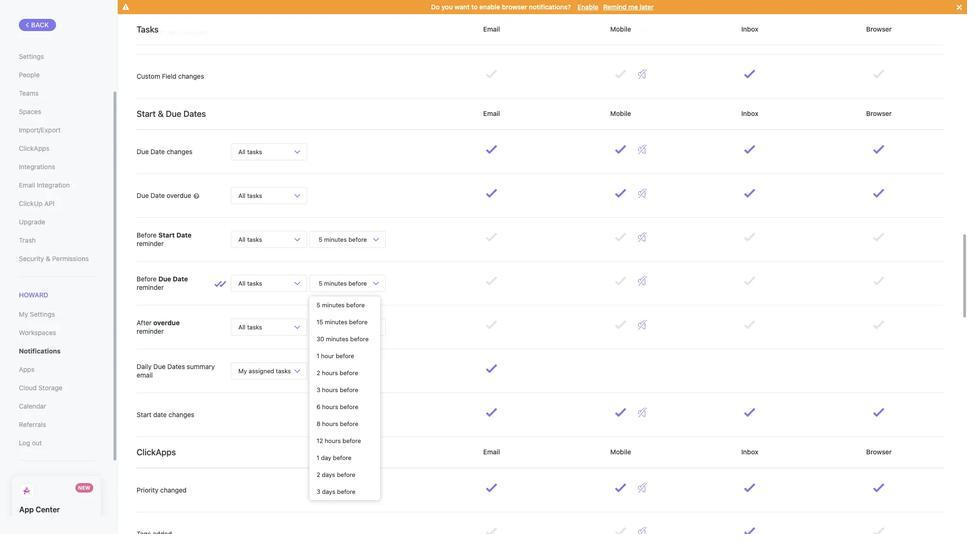 Task type: vqa. For each thing, say whether or not it's contained in the screenshot.
Favorites
no



Task type: locate. For each thing, give the bounding box(es) containing it.
reminder for due date
[[137, 283, 164, 291]]

2 vertical spatial changes
[[169, 411, 194, 419]]

clickapps up the integrations
[[19, 144, 49, 152]]

0 vertical spatial inbox
[[740, 25, 761, 33]]

& right security
[[46, 255, 50, 263]]

cloud
[[19, 384, 37, 392]]

& up due date changes
[[158, 109, 164, 119]]

5 minutes before
[[317, 235, 369, 243], [317, 279, 369, 287], [317, 301, 365, 309]]

due
[[166, 109, 181, 119], [137, 148, 149, 156], [137, 191, 149, 199], [159, 275, 171, 283], [153, 362, 166, 370]]

browser
[[865, 25, 894, 33], [865, 109, 894, 117], [865, 448, 894, 456]]

before
[[137, 231, 157, 239], [137, 275, 157, 283]]

off image for start date changes
[[639, 408, 647, 417]]

3 mobile from the top
[[609, 448, 633, 456]]

2 vertical spatial browser
[[865, 448, 894, 456]]

1 horizontal spatial clickapps
[[137, 447, 176, 457]]

reminder inside 'before due date reminder'
[[137, 283, 164, 291]]

2 vertical spatial start
[[137, 411, 152, 419]]

hours right "12"
[[325, 437, 341, 445]]

1 reminder from the top
[[137, 239, 164, 247]]

1 before from the top
[[137, 231, 157, 239]]

import/export link
[[19, 122, 94, 138]]

0 vertical spatial 2
[[317, 369, 320, 377]]

reminder up after
[[137, 283, 164, 291]]

1 vertical spatial &
[[46, 255, 50, 263]]

dates inside daily due dates summary email
[[167, 362, 185, 370]]

referrals link
[[19, 417, 94, 433]]

changes right field
[[178, 72, 204, 80]]

1 vertical spatial inbox
[[740, 109, 761, 117]]

1 days from the top
[[322, 471, 335, 478]]

before inside 'before due date reminder'
[[137, 275, 157, 283]]

hours down 2 hours before
[[322, 386, 338, 394]]

:
[[328, 365, 330, 373]]

new
[[78, 485, 91, 491]]

enable
[[480, 3, 501, 11]]

2 down 1 day before
[[317, 471, 320, 478]]

0 vertical spatial changes
[[178, 72, 204, 80]]

reminder up 'before due date reminder'
[[137, 239, 164, 247]]

clickapps down date
[[137, 447, 176, 457]]

1 vertical spatial days
[[322, 488, 336, 495]]

permissions
[[52, 255, 89, 263]]

browser for clickapps
[[865, 448, 894, 456]]

all
[[239, 148, 246, 155], [239, 192, 246, 199], [239, 235, 246, 243], [239, 279, 246, 287], [239, 323, 246, 331]]

after overdue reminder
[[137, 319, 180, 335]]

2 browser from the top
[[865, 109, 894, 117]]

date down due date overdue
[[177, 231, 192, 239]]

hours right 6
[[322, 403, 338, 411]]

3 off image from the top
[[639, 232, 647, 242]]

2 mobile from the top
[[609, 109, 633, 117]]

1 left day
[[317, 454, 320, 461]]

start & due dates
[[137, 109, 206, 119]]

dates left summary
[[167, 362, 185, 370]]

2 all tasks from the top
[[239, 192, 262, 199]]

0 vertical spatial dates
[[184, 109, 206, 119]]

inbox for tasks
[[740, 25, 761, 33]]

daily
[[137, 362, 152, 370]]

2 left :
[[317, 369, 320, 377]]

0 horizontal spatial my
[[19, 310, 28, 318]]

notifications link
[[19, 343, 94, 359]]

inbox for clickapps
[[740, 448, 761, 456]]

storage
[[38, 384, 62, 392]]

1 left hour
[[317, 352, 320, 360]]

clickapps
[[19, 144, 49, 152], [137, 447, 176, 457]]

2 off image from the top
[[639, 69, 647, 79]]

spaces
[[19, 107, 41, 115]]

2 days from the top
[[322, 488, 336, 495]]

settings up the workspaces
[[30, 310, 55, 318]]

hours right 8
[[322, 420, 338, 428]]

1 day before
[[317, 454, 352, 461]]

2 vertical spatial inbox
[[740, 448, 761, 456]]

1 mobile from the top
[[609, 25, 633, 33]]

before inside before start date reminder
[[137, 231, 157, 239]]

priority changed
[[137, 486, 187, 494]]

3 all tasks from the top
[[239, 235, 262, 243]]

off image
[[639, 145, 647, 154], [639, 189, 647, 198], [639, 320, 647, 330], [639, 527, 647, 534]]

my settings link
[[19, 306, 94, 323]]

3 browser from the top
[[865, 448, 894, 456]]

start down custom
[[137, 109, 156, 119]]

& for start
[[158, 109, 164, 119]]

before
[[349, 235, 367, 243], [349, 279, 367, 287], [347, 301, 365, 309], [349, 318, 368, 326], [350, 335, 369, 343], [336, 352, 354, 360], [340, 369, 358, 377], [340, 386, 359, 394], [340, 403, 359, 411], [340, 420, 359, 428], [343, 437, 361, 445], [333, 454, 352, 461], [337, 471, 356, 478], [337, 488, 356, 495]]

0 vertical spatial reminder
[[137, 239, 164, 247]]

start for &
[[137, 109, 156, 119]]

0 vertical spatial before
[[137, 231, 157, 239]]

notifications?
[[529, 3, 571, 11]]

1 vertical spatial mobile
[[609, 109, 633, 117]]

5 all tasks from the top
[[239, 323, 262, 331]]

email for clickapps
[[482, 448, 502, 456]]

1 vertical spatial start
[[159, 231, 175, 239]]

mobile for tasks
[[609, 25, 633, 33]]

days for 3
[[322, 488, 336, 495]]

start inside before start date reminder
[[159, 231, 175, 239]]

0 vertical spatial my
[[19, 310, 28, 318]]

days
[[322, 471, 335, 478], [322, 488, 336, 495]]

off image for due date changes
[[639, 145, 647, 154]]

0 vertical spatial browser
[[865, 25, 894, 33]]

5 off image from the top
[[639, 408, 647, 417]]

3 down 2 days before
[[317, 488, 321, 495]]

date down before start date reminder
[[173, 275, 188, 283]]

None text field
[[310, 363, 328, 377]]

2 reminder from the top
[[137, 283, 164, 291]]

1 all from the top
[[239, 148, 246, 155]]

2 2 from the top
[[317, 471, 320, 478]]

workspaces
[[19, 329, 56, 337]]

reminder
[[137, 239, 164, 247], [137, 283, 164, 291], [137, 327, 164, 335]]

1 inbox from the top
[[740, 25, 761, 33]]

3 inbox from the top
[[740, 448, 761, 456]]

out
[[32, 439, 42, 447]]

0 vertical spatial 3
[[317, 386, 321, 394]]

2 vertical spatial reminder
[[137, 327, 164, 335]]

1 horizontal spatial &
[[158, 109, 164, 119]]

8
[[317, 420, 321, 428]]

date down start & due dates at the top left of the page
[[151, 148, 165, 156]]

hour
[[321, 352, 334, 360]]

all for third off icon
[[239, 235, 246, 243]]

clickup api
[[19, 199, 55, 207]]

start down due date overdue
[[159, 231, 175, 239]]

0 vertical spatial &
[[158, 109, 164, 119]]

want
[[455, 3, 470, 11]]

5
[[319, 235, 323, 243], [319, 279, 323, 287], [317, 301, 321, 309], [319, 323, 323, 331]]

0 horizontal spatial clickapps
[[19, 144, 49, 152]]

1 3 from the top
[[317, 386, 321, 394]]

overdue right after
[[154, 319, 180, 327]]

date inside 'before due date reminder'
[[173, 275, 188, 283]]

me
[[629, 3, 638, 11]]

4 all tasks from the top
[[239, 279, 262, 287]]

days down 2 days before
[[322, 488, 336, 495]]

2 off image from the top
[[639, 189, 647, 198]]

1 horizontal spatial my
[[239, 367, 247, 375]]

5 all from the top
[[239, 323, 246, 331]]

2 vertical spatial 5 minutes before
[[317, 301, 365, 309]]

my left assigned
[[239, 367, 247, 375]]

1 2 from the top
[[317, 369, 320, 377]]

1 vertical spatial changes
[[167, 148, 193, 156]]

app
[[19, 505, 34, 514]]

before down before start date reminder
[[137, 275, 157, 283]]

1 vertical spatial overdue
[[154, 319, 180, 327]]

2
[[317, 369, 320, 377], [317, 471, 320, 478]]

2 1 from the top
[[317, 454, 320, 461]]

1 vertical spatial 3
[[317, 488, 321, 495]]

1 vertical spatial clickapps
[[137, 447, 176, 457]]

1 vertical spatial reminder
[[137, 283, 164, 291]]

upgrade
[[19, 218, 45, 226]]

hours for 2
[[322, 369, 338, 377]]

my down howard
[[19, 310, 28, 318]]

days down day
[[322, 471, 335, 478]]

1 vertical spatial 2
[[317, 471, 320, 478]]

reminder inside before start date reminder
[[137, 239, 164, 247]]

before start date reminder
[[137, 231, 192, 247]]

0 vertical spatial 5 minutes before
[[317, 235, 369, 243]]

due date changes
[[137, 148, 193, 156]]

before down due date overdue
[[137, 231, 157, 239]]

back link
[[19, 19, 56, 31]]

0 vertical spatial mobile
[[609, 25, 633, 33]]

1 browser from the top
[[865, 25, 894, 33]]

referrals
[[19, 421, 46, 429]]

0 horizontal spatial &
[[46, 255, 50, 263]]

before for before due date reminder
[[137, 275, 157, 283]]

overdue
[[167, 191, 191, 199], [154, 319, 180, 327]]

all for fourth off icon from the top
[[239, 279, 246, 287]]

2 for 2 days before
[[317, 471, 320, 478]]

settings up 'people'
[[19, 52, 44, 60]]

priority
[[137, 486, 158, 494]]

1 off image from the top
[[639, 145, 647, 154]]

all for off image related to after
[[239, 323, 246, 331]]

2 inbox from the top
[[740, 109, 761, 117]]

overdue down due date changes
[[167, 191, 191, 199]]

3 all from the top
[[239, 235, 246, 243]]

3 up 6
[[317, 386, 321, 394]]

1 vertical spatial before
[[137, 275, 157, 283]]

3 off image from the top
[[639, 320, 647, 330]]

hours down hour
[[322, 369, 338, 377]]

field
[[162, 72, 177, 80]]

1 vertical spatial 1
[[317, 454, 320, 461]]

1 for 1 hour before
[[317, 352, 320, 360]]

0 vertical spatial 1
[[317, 352, 320, 360]]

4 all from the top
[[239, 279, 246, 287]]

0 vertical spatial days
[[322, 471, 335, 478]]

1 vertical spatial browser
[[865, 109, 894, 117]]

off image for priority changed
[[639, 483, 647, 493]]

import/export
[[19, 126, 61, 134]]

5 minutes before for minutes
[[317, 301, 365, 309]]

my
[[19, 310, 28, 318], [239, 367, 247, 375]]

changes down start & due dates at the top left of the page
[[167, 148, 193, 156]]

None text field
[[330, 363, 347, 377]]

email for tasks
[[482, 25, 502, 33]]

&
[[158, 109, 164, 119], [46, 255, 50, 263]]

3 reminder from the top
[[137, 327, 164, 335]]

changes right date
[[169, 411, 194, 419]]

start left date
[[137, 411, 152, 419]]

app center
[[19, 505, 60, 514]]

apps link
[[19, 362, 94, 378]]

start
[[137, 109, 156, 119], [159, 231, 175, 239], [137, 411, 152, 419]]

notifications
[[19, 347, 61, 355]]

2 vertical spatial mobile
[[609, 448, 633, 456]]

dates down custom field changes at the left of page
[[184, 109, 206, 119]]

0 vertical spatial overdue
[[167, 191, 191, 199]]

2 before from the top
[[137, 275, 157, 283]]

1 vertical spatial settings
[[30, 310, 55, 318]]

assigned
[[249, 367, 274, 375]]

off image for custom field changes
[[639, 69, 647, 79]]

1 vertical spatial dates
[[167, 362, 185, 370]]

off image for after
[[639, 320, 647, 330]]

6 off image from the top
[[639, 483, 647, 493]]

1 off image from the top
[[639, 25, 647, 35]]

reminder down after
[[137, 327, 164, 335]]

my for my settings
[[19, 310, 28, 318]]

0 vertical spatial start
[[137, 109, 156, 119]]

off image
[[639, 25, 647, 35], [639, 69, 647, 79], [639, 232, 647, 242], [639, 276, 647, 286], [639, 408, 647, 417], [639, 483, 647, 493]]

center
[[36, 505, 60, 514]]

integration
[[37, 181, 70, 189]]

1 1 from the top
[[317, 352, 320, 360]]

changes for start date changes
[[169, 411, 194, 419]]

hours
[[322, 369, 338, 377], [322, 386, 338, 394], [322, 403, 338, 411], [322, 420, 338, 428], [325, 437, 341, 445]]

1 vertical spatial my
[[239, 367, 247, 375]]

mobile
[[609, 25, 633, 33], [609, 109, 633, 117], [609, 448, 633, 456]]

2 3 from the top
[[317, 488, 321, 495]]



Task type: describe. For each thing, give the bounding box(es) containing it.
howard
[[19, 291, 48, 299]]

browser
[[502, 3, 528, 11]]

changes for due date changes
[[167, 148, 193, 156]]

calendar link
[[19, 398, 94, 414]]

12
[[317, 437, 323, 445]]

summary
[[187, 362, 215, 370]]

do you want to enable browser notifications? enable remind me later
[[431, 3, 654, 11]]

email for start & due dates
[[482, 109, 502, 117]]

upgrade link
[[19, 214, 94, 230]]

remind
[[604, 3, 627, 11]]

before due date reminder
[[137, 275, 188, 291]]

date inside before start date reminder
[[177, 231, 192, 239]]

reminder for start date
[[137, 239, 164, 247]]

teams link
[[19, 85, 94, 101]]

changes for custom field changes
[[178, 72, 204, 80]]

off image for due date overdue
[[639, 189, 647, 198]]

checklist
[[137, 28, 165, 36]]

browser for start & due dates
[[865, 109, 894, 117]]

3 for 3 hours before
[[317, 386, 321, 394]]

integrations
[[19, 163, 55, 171]]

1 vertical spatial 5 minutes before
[[317, 279, 369, 287]]

hours for 12
[[325, 437, 341, 445]]

6 hours before
[[317, 403, 359, 411]]

due inside 'before due date reminder'
[[159, 275, 171, 283]]

people
[[19, 71, 40, 79]]

before for before start date reminder
[[137, 231, 157, 239]]

mobile for clickapps
[[609, 448, 633, 456]]

2 all from the top
[[239, 192, 246, 199]]

am
[[353, 366, 365, 373]]

5 minutes after
[[317, 323, 364, 331]]

2 hours before
[[317, 369, 358, 377]]

reminder inside after overdue reminder
[[137, 327, 164, 335]]

trash
[[19, 236, 36, 244]]

my settings
[[19, 310, 55, 318]]

resolved
[[182, 28, 208, 36]]

trash link
[[19, 232, 94, 248]]

hours for 3
[[322, 386, 338, 394]]

all tasks for off image related to after
[[239, 323, 262, 331]]

3 days before
[[317, 488, 356, 495]]

all tasks for third off icon
[[239, 235, 262, 243]]

spaces link
[[19, 104, 94, 120]]

1 all tasks from the top
[[239, 148, 262, 155]]

all tasks for fourth off icon from the top
[[239, 279, 262, 287]]

after
[[349, 323, 362, 331]]

hours for 6
[[322, 403, 338, 411]]

15
[[317, 318, 323, 326]]

checklist item resolved
[[137, 28, 208, 36]]

log out link
[[19, 435, 94, 451]]

1 for 1 day before
[[317, 454, 320, 461]]

days for 2
[[322, 471, 335, 478]]

5 minutes before for tasks
[[317, 235, 369, 243]]

daily due dates summary email
[[137, 362, 215, 379]]

integrations link
[[19, 159, 94, 175]]

overdue inside after overdue reminder
[[154, 319, 180, 327]]

due inside daily due dates summary email
[[153, 362, 166, 370]]

clickup api link
[[19, 196, 94, 212]]

security
[[19, 255, 44, 263]]

security & permissions link
[[19, 251, 94, 267]]

back
[[31, 21, 49, 29]]

date up before start date reminder
[[151, 191, 165, 199]]

off image for checklist item resolved
[[639, 25, 647, 35]]

apps
[[19, 365, 35, 373]]

my for my assigned tasks
[[239, 367, 247, 375]]

6
[[317, 403, 321, 411]]

4 off image from the top
[[639, 276, 647, 286]]

day
[[321, 454, 332, 461]]

4 off image from the top
[[639, 527, 647, 534]]

later
[[640, 3, 654, 11]]

after
[[137, 319, 152, 327]]

due date overdue
[[137, 191, 193, 199]]

& for security
[[46, 255, 50, 263]]

cloud storage link
[[19, 380, 94, 396]]

item
[[167, 28, 180, 36]]

clickapps link
[[19, 140, 94, 157]]

0 vertical spatial clickapps
[[19, 144, 49, 152]]

enable
[[578, 3, 599, 11]]

mobile for start & due dates
[[609, 109, 633, 117]]

0 vertical spatial settings
[[19, 52, 44, 60]]

email
[[137, 371, 153, 379]]

security & permissions
[[19, 255, 89, 263]]

3 hours before
[[317, 386, 359, 394]]

changed
[[160, 486, 187, 494]]

cloud storage
[[19, 384, 62, 392]]

browser for tasks
[[865, 25, 894, 33]]

2 for 2 hours before
[[317, 369, 320, 377]]

start date changes
[[137, 411, 194, 419]]

inbox for start & due dates
[[740, 109, 761, 117]]

30 minutes before
[[317, 335, 369, 343]]

to
[[472, 3, 478, 11]]

start for date
[[137, 411, 152, 419]]

my assigned tasks
[[239, 367, 291, 375]]

2 days before
[[317, 471, 356, 478]]

you
[[442, 3, 453, 11]]

api
[[44, 199, 55, 207]]

clickup
[[19, 199, 43, 207]]

tasks
[[137, 24, 159, 34]]

date
[[153, 411, 167, 419]]

teams
[[19, 89, 39, 97]]

3 for 3 days before
[[317, 488, 321, 495]]

log
[[19, 439, 30, 447]]

email integration link
[[19, 177, 94, 193]]

people link
[[19, 67, 94, 83]]

hours for 8
[[322, 420, 338, 428]]

12 hours before
[[317, 437, 361, 445]]

workspaces link
[[19, 325, 94, 341]]

1 hour before
[[317, 352, 354, 360]]

30
[[317, 335, 324, 343]]



